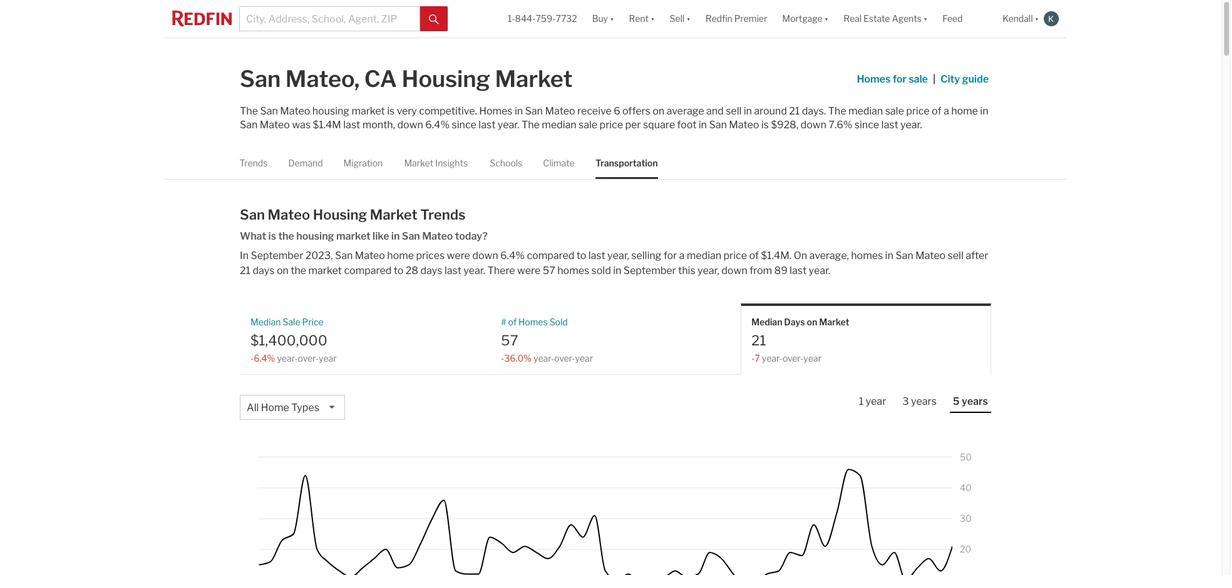 Task type: locate. For each thing, give the bounding box(es) containing it.
▾ right 'rent'
[[651, 13, 655, 24]]

2 - from the left
[[501, 353, 505, 364]]

1 vertical spatial median
[[542, 119, 577, 131]]

0 horizontal spatial price
[[600, 119, 623, 131]]

housing for the
[[296, 231, 334, 243]]

over- down the '$1,400,000'
[[298, 353, 319, 364]]

on
[[794, 250, 808, 262]]

homes
[[857, 73, 891, 85], [479, 105, 513, 117], [519, 317, 548, 328]]

1 horizontal spatial homes
[[519, 317, 548, 328]]

21 inside the san mateo housing market is very competitive. homes in san mateo receive 6 offers on average and sell in around 21 days. the median sale price of a home in san mateo was $1.4m last month, down 6.4% since last year. the median sale price per square foot in san mateo is $928, down 7.6% since last year.
[[789, 105, 800, 117]]

▾ for mortgage ▾
[[825, 13, 829, 24]]

down
[[397, 119, 423, 131], [801, 119, 827, 131], [473, 250, 498, 262], [722, 265, 748, 277]]

6.4% up there at the left of the page
[[501, 250, 525, 262]]

1 year- from the left
[[277, 353, 298, 364]]

3 year- from the left
[[762, 353, 783, 364]]

market insights link
[[405, 147, 468, 179]]

real estate agents ▾
[[844, 13, 928, 24]]

5 years button
[[950, 395, 992, 413]]

1 horizontal spatial price
[[724, 250, 747, 262]]

6.4% inside in september 2023, san mateo home prices were down 6.4% compared to last year, selling for a median price of $1.4m. on average, homes in san mateo sell after 21 days on the market compared to 28 days last year. there were 57 homes sold in september this year, down from 89 last year.
[[501, 250, 525, 262]]

0 vertical spatial on
[[653, 105, 665, 117]]

climate link
[[544, 147, 575, 179]]

0 horizontal spatial 6.4%
[[254, 353, 275, 364]]

median up this
[[687, 250, 722, 262]]

price left $1.4m.
[[724, 250, 747, 262]]

of
[[932, 105, 942, 117], [750, 250, 759, 262], [508, 317, 517, 328]]

housing inside the san mateo housing market is very competitive. homes in san mateo receive 6 offers on average and sell in around 21 days. the median sale price of a home in san mateo was $1.4m last month, down 6.4% since last year. the median sale price per square foot in san mateo is $928, down 7.6% since last year.
[[312, 105, 350, 117]]

median up 7.6%
[[849, 105, 883, 117]]

the
[[278, 231, 294, 243], [291, 265, 306, 277]]

market up month,
[[352, 105, 385, 117]]

2 vertical spatial of
[[508, 317, 517, 328]]

1 horizontal spatial median
[[687, 250, 722, 262]]

migration
[[344, 158, 383, 169]]

2 horizontal spatial year-
[[762, 353, 783, 364]]

1 vertical spatial market
[[336, 231, 371, 243]]

days
[[253, 265, 275, 277], [421, 265, 443, 277]]

6
[[614, 105, 621, 117]]

city
[[941, 73, 960, 85]]

over- down the sold
[[554, 353, 575, 364]]

2 years from the left
[[962, 396, 989, 408]]

median days on market 21 -7 year-over-year
[[752, 317, 850, 364]]

transportation
[[596, 158, 658, 169]]

home down city guide link
[[952, 105, 978, 117]]

user photo image
[[1044, 11, 1059, 26]]

2 vertical spatial price
[[724, 250, 747, 262]]

▾ inside mortgage ▾ dropdown button
[[825, 13, 829, 24]]

1 vertical spatial is
[[762, 119, 769, 131]]

of up from
[[750, 250, 759, 262]]

sell left after
[[948, 250, 964, 262]]

2 vertical spatial on
[[807, 317, 818, 328]]

over- inside median sale price $1,400,000 -6.4% year-over-year
[[298, 353, 319, 364]]

1 horizontal spatial since
[[855, 119, 880, 131]]

in right average,
[[886, 250, 894, 262]]

san
[[240, 65, 281, 93], [260, 105, 278, 117], [525, 105, 543, 117], [240, 119, 258, 131], [709, 119, 727, 131], [240, 207, 265, 223], [402, 231, 420, 243], [335, 250, 353, 262], [896, 250, 914, 262]]

2 year- from the left
[[534, 353, 554, 364]]

sale left |
[[909, 73, 928, 85]]

the down 2023,
[[291, 265, 306, 277]]

1 over- from the left
[[298, 353, 319, 364]]

5 ▾ from the left
[[924, 13, 928, 24]]

market up like
[[370, 207, 418, 223]]

years inside "5 years" button
[[962, 396, 989, 408]]

1 year
[[859, 396, 887, 408]]

the san mateo housing market is very competitive. homes in san mateo receive 6 offers on average and sell in around 21 days. the median sale price of a home in san mateo was $1.4m last month, down 6.4% since last year. the median sale price per square foot in san mateo is $928, down 7.6% since last year.
[[240, 105, 989, 131]]

what is the housing market like in san mateo today?
[[240, 231, 488, 243]]

2 horizontal spatial 21
[[789, 105, 800, 117]]

0 vertical spatial median
[[849, 105, 883, 117]]

2 ▾ from the left
[[651, 13, 655, 24]]

0 horizontal spatial on
[[277, 265, 289, 277]]

0 horizontal spatial days
[[253, 265, 275, 277]]

on up sale
[[277, 265, 289, 277]]

days down prices
[[421, 265, 443, 277]]

of down |
[[932, 105, 942, 117]]

1 horizontal spatial a
[[944, 105, 950, 117]]

since down "competitive."
[[452, 119, 477, 131]]

median
[[251, 317, 281, 328], [752, 317, 783, 328]]

sale down receive
[[579, 119, 598, 131]]

september
[[251, 250, 303, 262], [624, 265, 676, 277]]

0 horizontal spatial to
[[394, 265, 404, 277]]

6.4% down "competitive."
[[425, 119, 450, 131]]

trends up today?
[[420, 207, 466, 223]]

sell inside in september 2023, san mateo home prices were down 6.4% compared to last year, selling for a median price of $1.4m. on average, homes in san mateo sell after 21 days on the market compared to 28 days last year. there were 57 homes sold in september this year, down from 89 last year.
[[948, 250, 964, 262]]

▾ inside rent ▾ dropdown button
[[651, 13, 655, 24]]

6.4% down the '$1,400,000'
[[254, 353, 275, 364]]

1 since from the left
[[452, 119, 477, 131]]

1 - from the left
[[251, 353, 254, 364]]

2 vertical spatial homes
[[519, 317, 548, 328]]

2 horizontal spatial -
[[752, 353, 755, 364]]

57 down #
[[501, 332, 518, 349]]

▾ right "sell"
[[687, 13, 691, 24]]

years inside '3 years' button
[[911, 396, 937, 408]]

21
[[789, 105, 800, 117], [240, 265, 251, 277], [752, 332, 766, 349]]

on right days
[[807, 317, 818, 328]]

0 horizontal spatial home
[[387, 250, 414, 262]]

price down homes for sale | city guide
[[907, 105, 930, 117]]

a down city
[[944, 105, 950, 117]]

2 horizontal spatial the
[[828, 105, 847, 117]]

0 horizontal spatial median
[[251, 317, 281, 328]]

on up square
[[653, 105, 665, 117]]

the up 7.6%
[[828, 105, 847, 117]]

1 horizontal spatial days
[[421, 265, 443, 277]]

0 vertical spatial homes
[[857, 73, 891, 85]]

year- inside # of homes sold 57 -36.0% year-over-year
[[534, 353, 554, 364]]

receive
[[578, 105, 612, 117]]

of inside in september 2023, san mateo home prices were down 6.4% compared to last year, selling for a median price of $1.4m. on average, homes in san mateo sell after 21 days on the market compared to 28 days last year. there were 57 homes sold in september this year, down from 89 last year.
[[750, 250, 759, 262]]

0 vertical spatial to
[[577, 250, 587, 262]]

2 since from the left
[[855, 119, 880, 131]]

2 horizontal spatial is
[[762, 119, 769, 131]]

trends left demand
[[240, 158, 268, 169]]

0 horizontal spatial a
[[679, 250, 685, 262]]

2 vertical spatial sale
[[579, 119, 598, 131]]

3 - from the left
[[752, 353, 755, 364]]

3 over- from the left
[[783, 353, 804, 364]]

$1.4m
[[313, 119, 341, 131]]

homes left |
[[857, 73, 891, 85]]

2 horizontal spatial 6.4%
[[501, 250, 525, 262]]

in left around
[[744, 105, 752, 117]]

housing up 2023,
[[296, 231, 334, 243]]

2 horizontal spatial over-
[[783, 353, 804, 364]]

for left |
[[893, 73, 907, 85]]

housing up $1.4m
[[312, 105, 350, 117]]

1 horizontal spatial years
[[962, 396, 989, 408]]

mortgage ▾ button
[[783, 0, 829, 38]]

competitive.
[[419, 105, 477, 117]]

median inside median sale price $1,400,000 -6.4% year-over-year
[[251, 317, 281, 328]]

housing up what is the housing market like in san mateo today? at top
[[313, 207, 367, 223]]

september down selling
[[624, 265, 676, 277]]

trends
[[240, 158, 268, 169], [420, 207, 466, 223]]

1 horizontal spatial of
[[750, 250, 759, 262]]

is down around
[[762, 119, 769, 131]]

1 horizontal spatial is
[[387, 105, 395, 117]]

2 days from the left
[[421, 265, 443, 277]]

- for 21
[[752, 353, 755, 364]]

2 horizontal spatial median
[[849, 105, 883, 117]]

57 inside # of homes sold 57 -36.0% year-over-year
[[501, 332, 518, 349]]

price down 6
[[600, 119, 623, 131]]

2 vertical spatial median
[[687, 250, 722, 262]]

1 horizontal spatial on
[[653, 105, 665, 117]]

mateo left receive
[[545, 105, 575, 117]]

1 vertical spatial on
[[277, 265, 289, 277]]

median inside median days on market 21 -7 year-over-year
[[752, 317, 783, 328]]

sale
[[909, 73, 928, 85], [886, 105, 904, 117], [579, 119, 598, 131]]

year. down average,
[[809, 265, 831, 277]]

buy
[[592, 13, 608, 24]]

is right what
[[268, 231, 276, 243]]

on inside the san mateo housing market is very competitive. homes in san mateo receive 6 offers on average and sell in around 21 days. the median sale price of a home in san mateo was $1.4m last month, down 6.4% since last year. the median sale price per square foot in san mateo is $928, down 7.6% since last year.
[[653, 105, 665, 117]]

square
[[643, 119, 675, 131]]

housing for mateo
[[312, 105, 350, 117]]

- inside median days on market 21 -7 year-over-year
[[752, 353, 755, 364]]

▾ right agents in the right of the page
[[924, 13, 928, 24]]

year, right this
[[698, 265, 720, 277]]

median inside in september 2023, san mateo home prices were down 6.4% compared to last year, selling for a median price of $1.4m. on average, homes in san mateo sell after 21 days on the market compared to 28 days last year. there were 57 homes sold in september this year, down from 89 last year.
[[687, 250, 722, 262]]

homes for sale | city guide
[[857, 73, 989, 85]]

price
[[907, 105, 930, 117], [600, 119, 623, 131], [724, 250, 747, 262]]

1 vertical spatial to
[[394, 265, 404, 277]]

0 vertical spatial year,
[[608, 250, 629, 262]]

transportation link
[[596, 147, 658, 179]]

mateo down around
[[729, 119, 759, 131]]

homes left sold
[[558, 265, 590, 277]]

median sale price $1,400,000 -6.4% year-over-year
[[251, 317, 337, 364]]

mateo up 2023,
[[268, 207, 310, 223]]

last down on
[[790, 265, 807, 277]]

home inside the san mateo housing market is very competitive. homes in san mateo receive 6 offers on average and sell in around 21 days. the median sale price of a home in san mateo was $1.4m last month, down 6.4% since last year. the median sale price per square foot in san mateo is $928, down 7.6% since last year.
[[952, 105, 978, 117]]

2 horizontal spatial of
[[932, 105, 942, 117]]

year inside median sale price $1,400,000 -6.4% year-over-year
[[319, 353, 337, 364]]

mortgage
[[783, 13, 823, 24]]

were
[[447, 250, 470, 262], [517, 265, 541, 277]]

0 horizontal spatial over-
[[298, 353, 319, 364]]

0 horizontal spatial september
[[251, 250, 303, 262]]

1 vertical spatial homes
[[479, 105, 513, 117]]

1 vertical spatial 21
[[240, 265, 251, 277]]

0 horizontal spatial of
[[508, 317, 517, 328]]

over- inside # of homes sold 57 -36.0% year-over-year
[[554, 353, 575, 364]]

844-
[[515, 13, 536, 24]]

sell right and
[[726, 105, 742, 117]]

▾ right mortgage
[[825, 13, 829, 24]]

1 horizontal spatial 21
[[752, 332, 766, 349]]

the up "schools"
[[522, 119, 540, 131]]

2 vertical spatial 6.4%
[[254, 353, 275, 364]]

for
[[893, 73, 907, 85], [664, 250, 677, 262]]

market
[[352, 105, 385, 117], [336, 231, 371, 243], [309, 265, 342, 277]]

is
[[387, 105, 395, 117], [762, 119, 769, 131], [268, 231, 276, 243]]

21 up $928,
[[789, 105, 800, 117]]

of inside the san mateo housing market is very competitive. homes in san mateo receive 6 offers on average and sell in around 21 days. the median sale price of a home in san mateo was $1.4m last month, down 6.4% since last year. the median sale price per square foot in san mateo is $928, down 7.6% since last year.
[[932, 105, 942, 117]]

2 vertical spatial market
[[309, 265, 342, 277]]

guide
[[963, 73, 989, 85]]

0 vertical spatial 57
[[543, 265, 556, 277]]

1 horizontal spatial 6.4%
[[425, 119, 450, 131]]

very
[[397, 105, 417, 117]]

market for like
[[336, 231, 371, 243]]

2 horizontal spatial on
[[807, 317, 818, 328]]

▾ for sell ▾
[[687, 13, 691, 24]]

3 years button
[[900, 395, 940, 412]]

what
[[240, 231, 266, 243]]

market right days
[[819, 317, 850, 328]]

year- right 36.0%
[[534, 353, 554, 364]]

0 horizontal spatial is
[[268, 231, 276, 243]]

1 vertical spatial the
[[291, 265, 306, 277]]

3 ▾ from the left
[[687, 13, 691, 24]]

2023,
[[306, 250, 333, 262]]

since right 7.6%
[[855, 119, 880, 131]]

▾ inside buy ▾ dropdown button
[[610, 13, 614, 24]]

years for 3 years
[[911, 396, 937, 408]]

0 horizontal spatial homes
[[479, 105, 513, 117]]

1
[[859, 396, 864, 408]]

submit search image
[[429, 14, 439, 24]]

1 horizontal spatial sell
[[948, 250, 964, 262]]

year- inside median days on market 21 -7 year-over-year
[[762, 353, 783, 364]]

1 vertical spatial housing
[[313, 207, 367, 223]]

last up "schools"
[[479, 119, 496, 131]]

in
[[240, 250, 249, 262]]

redfin
[[706, 13, 733, 24]]

1 vertical spatial september
[[624, 265, 676, 277]]

year
[[319, 353, 337, 364], [575, 353, 593, 364], [804, 353, 822, 364], [866, 396, 887, 408]]

homes inside # of homes sold 57 -36.0% year-over-year
[[519, 317, 548, 328]]

1 vertical spatial 6.4%
[[501, 250, 525, 262]]

of right #
[[508, 317, 517, 328]]

were right there at the left of the page
[[517, 265, 541, 277]]

homes right average,
[[852, 250, 883, 262]]

average,
[[810, 250, 849, 262]]

a inside the san mateo housing market is very competitive. homes in san mateo receive 6 offers on average and sell in around 21 days. the median sale price of a home in san mateo was $1.4m last month, down 6.4% since last year. the median sale price per square foot in san mateo is $928, down 7.6% since last year.
[[944, 105, 950, 117]]

▾
[[610, 13, 614, 24], [651, 13, 655, 24], [687, 13, 691, 24], [825, 13, 829, 24], [924, 13, 928, 24], [1035, 13, 1039, 24]]

0 vertical spatial trends
[[240, 158, 268, 169]]

median left days
[[752, 317, 783, 328]]

0 vertical spatial a
[[944, 105, 950, 117]]

1 vertical spatial trends
[[420, 207, 466, 223]]

for right selling
[[664, 250, 677, 262]]

3
[[903, 396, 909, 408]]

759-
[[536, 13, 556, 24]]

1 horizontal spatial for
[[893, 73, 907, 85]]

over- inside median days on market 21 -7 year-over-year
[[783, 353, 804, 364]]

a
[[944, 105, 950, 117], [679, 250, 685, 262]]

1 horizontal spatial 57
[[543, 265, 556, 277]]

0 horizontal spatial year-
[[277, 353, 298, 364]]

1 vertical spatial for
[[664, 250, 677, 262]]

2 median from the left
[[752, 317, 783, 328]]

0 horizontal spatial homes
[[558, 265, 590, 277]]

for inside in september 2023, san mateo home prices were down 6.4% compared to last year, selling for a median price of $1.4m. on average, homes in san mateo sell after 21 days on the market compared to 28 days last year. there were 57 homes sold in september this year, down from 89 last year.
[[664, 250, 677, 262]]

▾ right buy
[[610, 13, 614, 24]]

city guide link
[[941, 72, 992, 87]]

sell
[[670, 13, 685, 24]]

rent ▾ button
[[622, 0, 662, 38]]

last right $1.4m
[[343, 119, 360, 131]]

1 vertical spatial sale
[[886, 105, 904, 117]]

0 vertical spatial 6.4%
[[425, 119, 450, 131]]

57
[[543, 265, 556, 277], [501, 332, 518, 349]]

1 horizontal spatial -
[[501, 353, 505, 364]]

1 horizontal spatial home
[[952, 105, 978, 117]]

year- right the 7 in the right bottom of the page
[[762, 353, 783, 364]]

1 horizontal spatial median
[[752, 317, 783, 328]]

down up there at the left of the page
[[473, 250, 498, 262]]

rent ▾ button
[[629, 0, 655, 38]]

homes right "competitive."
[[479, 105, 513, 117]]

year-
[[277, 353, 298, 364], [534, 353, 554, 364], [762, 353, 783, 364]]

year. left there at the left of the page
[[464, 265, 485, 277]]

4 ▾ from the left
[[825, 13, 829, 24]]

2 horizontal spatial sale
[[909, 73, 928, 85]]

feed button
[[936, 0, 996, 38]]

1 vertical spatial housing
[[296, 231, 334, 243]]

▾ for rent ▾
[[651, 13, 655, 24]]

market down san mateo housing market trends in the top left of the page
[[336, 231, 371, 243]]

1 vertical spatial year,
[[698, 265, 720, 277]]

days down what
[[253, 265, 275, 277]]

last up sold
[[589, 250, 606, 262]]

6 ▾ from the left
[[1035, 13, 1039, 24]]

▾ inside sell ▾ dropdown button
[[687, 13, 691, 24]]

year- for 21
[[762, 353, 783, 364]]

0 vertical spatial 21
[[789, 105, 800, 117]]

prices
[[416, 250, 445, 262]]

years right 3
[[911, 396, 937, 408]]

september down what
[[251, 250, 303, 262]]

in right foot
[[699, 119, 707, 131]]

were down today?
[[447, 250, 470, 262]]

1 median from the left
[[251, 317, 281, 328]]

year inside median days on market 21 -7 year-over-year
[[804, 353, 822, 364]]

insights
[[436, 158, 468, 169]]

trends link
[[240, 147, 268, 179]]

homes
[[852, 250, 883, 262], [558, 265, 590, 277]]

- for 57
[[501, 353, 505, 364]]

estate
[[864, 13, 890, 24]]

in up "schools"
[[515, 105, 523, 117]]

- inside # of homes sold 57 -36.0% year-over-year
[[501, 353, 505, 364]]

28
[[406, 265, 418, 277]]

21 up the 7 in the right bottom of the page
[[752, 332, 766, 349]]

home inside in september 2023, san mateo home prices were down 6.4% compared to last year, selling for a median price of $1.4m. on average, homes in san mateo sell after 21 days on the market compared to 28 days last year. there were 57 homes sold in september this year, down from 89 last year.
[[387, 250, 414, 262]]

0 vertical spatial compared
[[527, 250, 575, 262]]

sell ▾
[[670, 13, 691, 24]]

market inside in september 2023, san mateo home prices were down 6.4% compared to last year, selling for a median price of $1.4m. on average, homes in san mateo sell after 21 days on the market compared to 28 days last year. there were 57 homes sold in september this year, down from 89 last year.
[[309, 265, 342, 277]]

1 ▾ from the left
[[610, 13, 614, 24]]

median
[[849, 105, 883, 117], [542, 119, 577, 131], [687, 250, 722, 262]]

down down days.
[[801, 119, 827, 131]]

▾ left user photo on the top of the page
[[1035, 13, 1039, 24]]

0 horizontal spatial were
[[447, 250, 470, 262]]

0 vertical spatial sell
[[726, 105, 742, 117]]

year- for 57
[[534, 353, 554, 364]]

years
[[911, 396, 937, 408], [962, 396, 989, 408]]

-
[[251, 353, 254, 364], [501, 353, 505, 364], [752, 353, 755, 364]]

mateo,
[[286, 65, 360, 93]]

homes left the sold
[[519, 317, 548, 328]]

market inside the san mateo housing market is very competitive. homes in san mateo receive 6 offers on average and sell in around 21 days. the median sale price of a home in san mateo was $1.4m last month, down 6.4% since last year. the median sale price per square foot in san mateo is $928, down 7.6% since last year.
[[352, 105, 385, 117]]

57 right there at the left of the page
[[543, 265, 556, 277]]

the right what
[[278, 231, 294, 243]]

rent ▾
[[629, 13, 655, 24]]

home up 28
[[387, 250, 414, 262]]

1 years from the left
[[911, 396, 937, 408]]

1 vertical spatial 57
[[501, 332, 518, 349]]

21 down in
[[240, 265, 251, 277]]

a up this
[[679, 250, 685, 262]]

year. up "schools"
[[498, 119, 520, 131]]

migration link
[[344, 147, 383, 179]]

the inside in september 2023, san mateo home prices were down 6.4% compared to last year, selling for a median price of $1.4m. on average, homes in san mateo sell after 21 days on the market compared to 28 days last year. there were 57 homes sold in september this year, down from 89 last year.
[[291, 265, 306, 277]]

0 horizontal spatial years
[[911, 396, 937, 408]]

is left 'very'
[[387, 105, 395, 117]]

2 over- from the left
[[554, 353, 575, 364]]

year- down the '$1,400,000'
[[277, 353, 298, 364]]

0 vertical spatial homes
[[852, 250, 883, 262]]

housing up "competitive."
[[402, 65, 490, 93]]



Task type: vqa. For each thing, say whether or not it's contained in the screenshot.
your
no



Task type: describe. For each thing, give the bounding box(es) containing it.
climate
[[544, 158, 575, 169]]

kendall ▾
[[1003, 13, 1039, 24]]

1 horizontal spatial homes
[[852, 250, 883, 262]]

premier
[[735, 13, 768, 24]]

from
[[750, 265, 772, 277]]

1-844-759-7732
[[508, 13, 577, 24]]

0 vertical spatial is
[[387, 105, 395, 117]]

home
[[261, 402, 289, 414]]

was
[[292, 119, 311, 131]]

# of homes sold 57 -36.0% year-over-year
[[501, 317, 593, 364]]

market inside median days on market 21 -7 year-over-year
[[819, 317, 850, 328]]

market down 844-
[[495, 65, 573, 93]]

sell inside the san mateo housing market is very competitive. homes in san mateo receive 6 offers on average and sell in around 21 days. the median sale price of a home in san mateo was $1.4m last month, down 6.4% since last year. the median sale price per square foot in san mateo is $928, down 7.6% since last year.
[[726, 105, 742, 117]]

1 horizontal spatial trends
[[420, 207, 466, 223]]

foot
[[677, 119, 697, 131]]

year- inside median sale price $1,400,000 -6.4% year-over-year
[[277, 353, 298, 364]]

0 horizontal spatial year,
[[608, 250, 629, 262]]

real estate agents ▾ link
[[844, 0, 928, 38]]

0 vertical spatial september
[[251, 250, 303, 262]]

▾ for buy ▾
[[610, 13, 614, 24]]

real estate agents ▾ button
[[836, 0, 936, 38]]

homes inside the san mateo housing market is very competitive. homes in san mateo receive 6 offers on average and sell in around 21 days. the median sale price of a home in san mateo was $1.4m last month, down 6.4% since last year. the median sale price per square foot in san mateo is $928, down 7.6% since last year.
[[479, 105, 513, 117]]

1 horizontal spatial year,
[[698, 265, 720, 277]]

sell ▾ button
[[670, 0, 691, 38]]

sold
[[550, 317, 568, 328]]

6.4% inside median sale price $1,400,000 -6.4% year-over-year
[[254, 353, 275, 364]]

in september 2023, san mateo home prices were down 6.4% compared to last year, selling for a median price of $1.4m. on average, homes in san mateo sell after 21 days on the market compared to 28 days last year. there were 57 homes sold in september this year, down from 89 last year.
[[240, 250, 989, 277]]

feed
[[943, 13, 963, 24]]

sale
[[283, 317, 300, 328]]

days.
[[802, 105, 826, 117]]

1-844-759-7732 link
[[508, 13, 577, 24]]

2 horizontal spatial homes
[[857, 73, 891, 85]]

in right sold
[[613, 265, 622, 277]]

0 vertical spatial sale
[[909, 73, 928, 85]]

sold
[[592, 265, 611, 277]]

7732
[[556, 13, 577, 24]]

buy ▾
[[592, 13, 614, 24]]

57 inside in september 2023, san mateo home prices were down 6.4% compared to last year, selling for a median price of $1.4m. on average, homes in san mateo sell after 21 days on the market compared to 28 days last year. there were 57 homes sold in september this year, down from 89 last year.
[[543, 265, 556, 277]]

real
[[844, 13, 862, 24]]

1 horizontal spatial compared
[[527, 250, 575, 262]]

market insights
[[405, 158, 468, 169]]

schools
[[490, 158, 523, 169]]

average
[[667, 105, 704, 117]]

1 year button
[[856, 395, 890, 412]]

0 vertical spatial price
[[907, 105, 930, 117]]

0 vertical spatial were
[[447, 250, 470, 262]]

market left insights
[[405, 158, 434, 169]]

a inside in september 2023, san mateo home prices were down 6.4% compared to last year, selling for a median price of $1.4m. on average, homes in san mateo sell after 21 days on the market compared to 28 days last year. there were 57 homes sold in september this year, down from 89 last year.
[[679, 250, 685, 262]]

rent
[[629, 13, 649, 24]]

over- for 57
[[554, 353, 575, 364]]

year. down homes for sale | city guide
[[901, 119, 923, 131]]

down down 'very'
[[397, 119, 423, 131]]

1 horizontal spatial the
[[522, 119, 540, 131]]

1 days from the left
[[253, 265, 275, 277]]

mortgage ▾
[[783, 13, 829, 24]]

price
[[302, 317, 324, 328]]

last down homes for sale link in the top right of the page
[[882, 119, 899, 131]]

0 horizontal spatial median
[[542, 119, 577, 131]]

sell ▾ button
[[662, 0, 698, 38]]

▾ inside real estate agents ▾ link
[[924, 13, 928, 24]]

last down prices
[[445, 265, 462, 277]]

price inside in september 2023, san mateo home prices were down 6.4% compared to last year, selling for a median price of $1.4m. on average, homes in san mateo sell after 21 days on the market compared to 28 days last year. there were 57 homes sold in september this year, down from 89 last year.
[[724, 250, 747, 262]]

down left from
[[722, 265, 748, 277]]

demand
[[289, 158, 323, 169]]

median for 21
[[752, 317, 783, 328]]

per
[[626, 119, 641, 131]]

1 horizontal spatial september
[[624, 265, 676, 277]]

kendall
[[1003, 13, 1033, 24]]

on inside in september 2023, san mateo home prices were down 6.4% compared to last year, selling for a median price of $1.4m. on average, homes in san mateo sell after 21 days on the market compared to 28 days last year. there were 57 homes sold in september this year, down from 89 last year.
[[277, 265, 289, 277]]

of inside # of homes sold 57 -36.0% year-over-year
[[508, 317, 517, 328]]

36.0%
[[505, 353, 532, 364]]

offers
[[623, 105, 651, 117]]

year inside 1 year 'button'
[[866, 396, 887, 408]]

mortgage ▾ button
[[775, 0, 836, 38]]

21 inside in september 2023, san mateo home prices were down 6.4% compared to last year, selling for a median price of $1.4m. on average, homes in san mateo sell after 21 days on the market compared to 28 days last year. there were 57 homes sold in september this year, down from 89 last year.
[[240, 265, 251, 277]]

- inside median sale price $1,400,000 -6.4% year-over-year
[[251, 353, 254, 364]]

89
[[775, 265, 788, 277]]

types
[[291, 402, 319, 414]]

#
[[501, 317, 506, 328]]

0 horizontal spatial sale
[[579, 119, 598, 131]]

1 horizontal spatial sale
[[886, 105, 904, 117]]

0 horizontal spatial the
[[240, 105, 258, 117]]

all
[[247, 402, 259, 414]]

▾ for kendall ▾
[[1035, 13, 1039, 24]]

years for 5 years
[[962, 396, 989, 408]]

2 vertical spatial is
[[268, 231, 276, 243]]

this
[[679, 265, 696, 277]]

and
[[707, 105, 724, 117]]

mateo left after
[[916, 250, 946, 262]]

$928,
[[771, 119, 799, 131]]

over- for 21
[[783, 353, 804, 364]]

median for $1,400,000
[[251, 317, 281, 328]]

san mateo housing market trends
[[240, 207, 466, 223]]

$1.4m.
[[761, 250, 792, 262]]

days
[[785, 317, 805, 328]]

7.6%
[[829, 119, 853, 131]]

selling
[[632, 250, 662, 262]]

month,
[[363, 119, 395, 131]]

like
[[373, 231, 389, 243]]

mateo up prices
[[422, 231, 453, 243]]

buy ▾ button
[[585, 0, 622, 38]]

mateo up was at the left top of page
[[280, 105, 310, 117]]

demand link
[[289, 147, 323, 179]]

5 years
[[953, 396, 989, 408]]

|
[[933, 73, 936, 85]]

in down guide
[[981, 105, 989, 117]]

0 vertical spatial the
[[278, 231, 294, 243]]

redfin premier
[[706, 13, 768, 24]]

0 horizontal spatial compared
[[344, 265, 392, 277]]

1 horizontal spatial to
[[577, 250, 587, 262]]

san mateo, ca housing market
[[240, 65, 573, 93]]

after
[[966, 250, 989, 262]]

schools link
[[490, 147, 523, 179]]

1 vertical spatial homes
[[558, 265, 590, 277]]

mateo down what is the housing market like in san mateo today? at top
[[355, 250, 385, 262]]

City, Address, School, Agent, ZIP search field
[[239, 6, 420, 31]]

year inside # of homes sold 57 -36.0% year-over-year
[[575, 353, 593, 364]]

today?
[[455, 231, 488, 243]]

1 vertical spatial were
[[517, 265, 541, 277]]

redfin premier button
[[698, 0, 775, 38]]

$1,400,000
[[251, 332, 328, 349]]

0 horizontal spatial trends
[[240, 158, 268, 169]]

21 inside median days on market 21 -7 year-over-year
[[752, 332, 766, 349]]

ca
[[365, 65, 397, 93]]

homes for sale link
[[857, 60, 928, 100]]

all home types
[[247, 402, 319, 414]]

on inside median days on market 21 -7 year-over-year
[[807, 317, 818, 328]]

mateo left was at the left top of page
[[260, 119, 290, 131]]

around
[[754, 105, 787, 117]]

5
[[953, 396, 960, 408]]

agents
[[892, 13, 922, 24]]

6.4% inside the san mateo housing market is very competitive. homes in san mateo receive 6 offers on average and sell in around 21 days. the median sale price of a home in san mateo was $1.4m last month, down 6.4% since last year. the median sale price per square foot in san mateo is $928, down 7.6% since last year.
[[425, 119, 450, 131]]

1 horizontal spatial housing
[[402, 65, 490, 93]]

in right like
[[391, 231, 400, 243]]

market for is
[[352, 105, 385, 117]]



